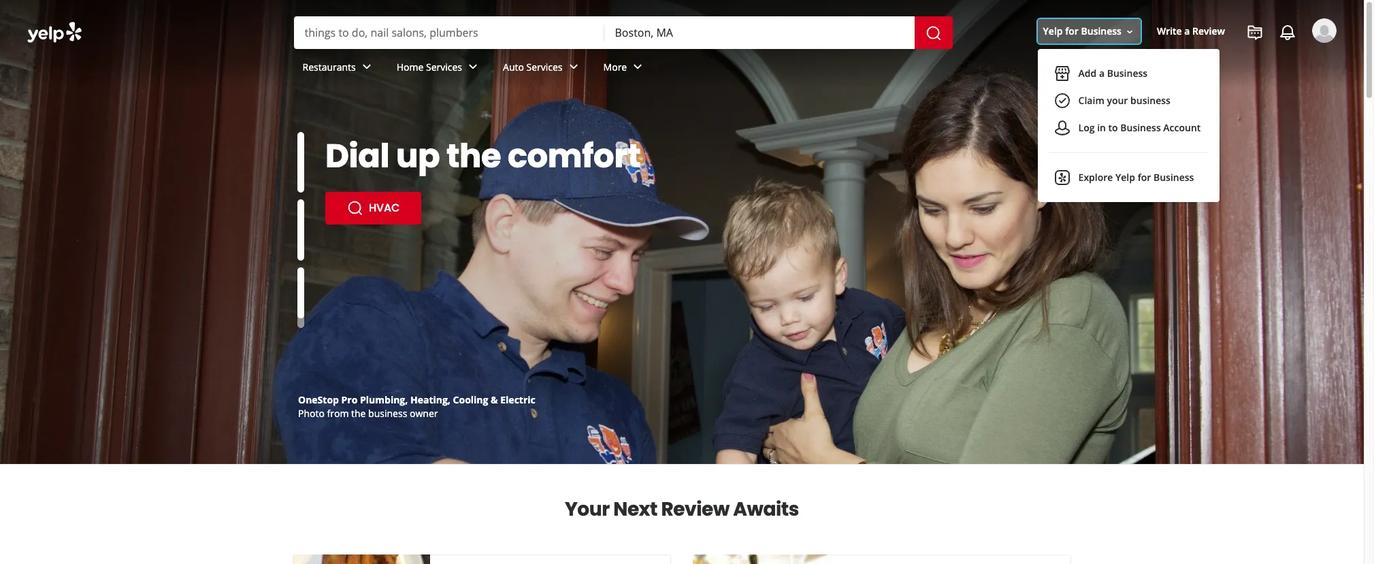 Task type: describe. For each thing, give the bounding box(es) containing it.
24 chevron down v2 image for more
[[630, 59, 646, 75]]

add
[[1079, 67, 1097, 80]]

owner
[[410, 407, 438, 420]]

business categories element
[[292, 49, 1337, 88]]

explore yelp for business button
[[1049, 164, 1209, 192]]

claim
[[1079, 94, 1105, 107]]

dial up the comfort
[[325, 133, 641, 179]]

a for write
[[1185, 25, 1190, 38]]

none search field inside explore banner section banner
[[294, 16, 955, 49]]

24 yelp for biz v2 image
[[1054, 170, 1070, 186]]

24 chevron down v2 image
[[565, 59, 582, 75]]

restaurants link
[[292, 49, 386, 88]]

your
[[565, 496, 610, 523]]

account
[[1164, 121, 1201, 134]]

yelp for business
[[1043, 25, 1122, 38]]

&
[[491, 393, 498, 406]]

business inside the onestop pro plumbing, heating, cooling & electric photo from the business owner
[[368, 407, 407, 420]]

plumbing,
[[360, 393, 408, 406]]

write a review
[[1157, 25, 1225, 38]]

auto
[[503, 60, 524, 73]]

projects image
[[1247, 25, 1263, 41]]

add a business
[[1079, 67, 1148, 80]]

next
[[614, 496, 657, 523]]

24 claim v2 image
[[1054, 93, 1070, 109]]

heating,
[[410, 393, 451, 406]]

24 chevron down v2 image for home services
[[465, 59, 481, 75]]

claim your business
[[1079, 94, 1171, 107]]

review for a
[[1193, 25, 1225, 38]]

photo of tricky fish image
[[693, 555, 830, 564]]

claim your business button
[[1049, 87, 1209, 115]]

business left 16 chevron down v2 icon
[[1081, 25, 1122, 38]]

electric
[[500, 393, 536, 406]]

24 search v2 image
[[347, 200, 363, 216]]

business down account
[[1154, 171, 1194, 184]]

search image
[[925, 25, 942, 41]]

none search field containing yelp for business
[[0, 0, 1364, 202]]

business inside "button"
[[1107, 67, 1148, 80]]

2 select slide image from the top
[[297, 200, 304, 260]]

auto services
[[503, 60, 563, 73]]

explore banner section banner
[[0, 0, 1364, 464]]

0 vertical spatial for
[[1065, 25, 1079, 38]]

user actions element
[[1032, 17, 1356, 202]]



Task type: locate. For each thing, give the bounding box(es) containing it.
none field near
[[615, 25, 904, 40]]

2 horizontal spatial 24 chevron down v2 image
[[630, 59, 646, 75]]

0 horizontal spatial services
[[426, 60, 462, 73]]

home
[[397, 60, 424, 73]]

none field up business categories element on the top of the page
[[615, 25, 904, 40]]

onestop pro plumbing, heating, cooling & electric photo from the business owner
[[298, 393, 536, 420]]

a for add
[[1099, 67, 1105, 80]]

photo of the heights image
[[293, 555, 430, 564]]

1 vertical spatial a
[[1099, 67, 1105, 80]]

hvac link
[[325, 192, 421, 225]]

business right to
[[1121, 121, 1161, 134]]

notifications image
[[1280, 25, 1296, 41]]

0 vertical spatial review
[[1193, 25, 1225, 38]]

a inside "button"
[[1099, 67, 1105, 80]]

0 horizontal spatial none field
[[305, 25, 593, 40]]

0 horizontal spatial review
[[661, 496, 730, 523]]

none field up home services link
[[305, 25, 593, 40]]

photo
[[298, 407, 325, 420]]

1 vertical spatial review
[[661, 496, 730, 523]]

write a review link
[[1152, 19, 1231, 44]]

home services link
[[386, 49, 492, 88]]

business inside "claim your business" button
[[1131, 94, 1171, 107]]

log in to business account button
[[1049, 115, 1209, 142]]

24 chevron down v2 image left auto
[[465, 59, 481, 75]]

the right up
[[446, 133, 501, 179]]

1 horizontal spatial 24 chevron down v2 image
[[465, 59, 481, 75]]

dial
[[325, 133, 390, 179]]

comfort
[[508, 133, 641, 179]]

yelp up '24 add biz v2' image
[[1043, 25, 1063, 38]]

1 none field from the left
[[305, 25, 593, 40]]

1 horizontal spatial yelp
[[1116, 171, 1135, 184]]

review for next
[[661, 496, 730, 523]]

a
[[1185, 25, 1190, 38], [1099, 67, 1105, 80]]

onestop pro plumbing, heating, cooling & electric link
[[298, 393, 536, 406]]

review right the next on the left bottom
[[661, 496, 730, 523]]

brad k. image
[[1312, 18, 1337, 43]]

review inside write a review link
[[1193, 25, 1225, 38]]

24 chevron down v2 image right restaurants
[[359, 59, 375, 75]]

pro
[[341, 393, 358, 406]]

services left 24 chevron down v2 icon
[[527, 60, 563, 73]]

a right write
[[1185, 25, 1190, 38]]

24 chevron down v2 image right more
[[630, 59, 646, 75]]

1 horizontal spatial a
[[1185, 25, 1190, 38]]

24 friends v2 image
[[1054, 120, 1070, 136]]

0 horizontal spatial business
[[368, 407, 407, 420]]

services right home
[[426, 60, 462, 73]]

0 horizontal spatial 24 chevron down v2 image
[[359, 59, 375, 75]]

from
[[327, 407, 349, 420]]

0 vertical spatial the
[[446, 133, 501, 179]]

24 add biz v2 image
[[1054, 66, 1070, 82]]

the down pro
[[351, 407, 366, 420]]

1 horizontal spatial for
[[1138, 171, 1151, 184]]

None search field
[[0, 0, 1364, 202]]

services for home services
[[426, 60, 462, 73]]

yelp right explore on the right top of the page
[[1116, 171, 1135, 184]]

to
[[1109, 121, 1118, 134]]

1 horizontal spatial business
[[1131, 94, 1171, 107]]

your
[[1107, 94, 1128, 107]]

16 chevron down v2 image
[[1124, 26, 1135, 37]]

auto services link
[[492, 49, 593, 88]]

for right explore on the right top of the page
[[1138, 171, 1151, 184]]

a right add
[[1099, 67, 1105, 80]]

1 horizontal spatial review
[[1193, 25, 1225, 38]]

24 chevron down v2 image inside restaurants link
[[359, 59, 375, 75]]

more
[[603, 60, 627, 73]]

select slide image
[[297, 132, 304, 193], [297, 200, 304, 260], [297, 260, 304, 320]]

business up log in to business account
[[1131, 94, 1171, 107]]

restaurants
[[303, 60, 356, 73]]

log
[[1079, 121, 1095, 134]]

1 vertical spatial for
[[1138, 171, 1151, 184]]

1 vertical spatial business
[[368, 407, 407, 420]]

1 services from the left
[[426, 60, 462, 73]]

services
[[426, 60, 462, 73], [527, 60, 563, 73]]

in
[[1097, 121, 1106, 134]]

3 select slide image from the top
[[297, 260, 304, 320]]

Find text field
[[305, 25, 593, 40]]

0 horizontal spatial the
[[351, 407, 366, 420]]

none field find
[[305, 25, 593, 40]]

add a business button
[[1049, 60, 1209, 87]]

your next review awaits
[[565, 496, 799, 523]]

business inside button
[[1121, 121, 1161, 134]]

0 vertical spatial yelp
[[1043, 25, 1063, 38]]

onestop
[[298, 393, 339, 406]]

business down plumbing,
[[368, 407, 407, 420]]

log in to business account
[[1079, 121, 1201, 134]]

review right write
[[1193, 25, 1225, 38]]

0 horizontal spatial yelp
[[1043, 25, 1063, 38]]

None search field
[[294, 16, 955, 49]]

2 services from the left
[[527, 60, 563, 73]]

0 vertical spatial business
[[1131, 94, 1171, 107]]

up
[[396, 133, 440, 179]]

cooling
[[453, 393, 488, 406]]

home services
[[397, 60, 462, 73]]

write
[[1157, 25, 1182, 38]]

2 none field from the left
[[615, 25, 904, 40]]

yelp
[[1043, 25, 1063, 38], [1116, 171, 1135, 184]]

1 vertical spatial the
[[351, 407, 366, 420]]

24 chevron down v2 image for restaurants
[[359, 59, 375, 75]]

business up claim your business
[[1107, 67, 1148, 80]]

3 24 chevron down v2 image from the left
[[630, 59, 646, 75]]

hvac
[[369, 200, 400, 216]]

more link
[[593, 49, 657, 88]]

1 horizontal spatial none field
[[615, 25, 904, 40]]

business
[[1081, 25, 1122, 38], [1107, 67, 1148, 80], [1121, 121, 1161, 134], [1154, 171, 1194, 184]]

the inside the onestop pro plumbing, heating, cooling & electric photo from the business owner
[[351, 407, 366, 420]]

for
[[1065, 25, 1079, 38], [1138, 171, 1151, 184]]

for up '24 add biz v2' image
[[1065, 25, 1079, 38]]

None field
[[305, 25, 593, 40], [615, 25, 904, 40]]

Near text field
[[615, 25, 904, 40]]

1 24 chevron down v2 image from the left
[[359, 59, 375, 75]]

services for auto services
[[527, 60, 563, 73]]

0 vertical spatial a
[[1185, 25, 1190, 38]]

0 horizontal spatial a
[[1099, 67, 1105, 80]]

1 horizontal spatial the
[[446, 133, 501, 179]]

awaits
[[733, 496, 799, 523]]

2 24 chevron down v2 image from the left
[[465, 59, 481, 75]]

24 chevron down v2 image inside more link
[[630, 59, 646, 75]]

yelp for business button
[[1038, 19, 1141, 44]]

0 horizontal spatial for
[[1065, 25, 1079, 38]]

explore yelp for business
[[1079, 171, 1194, 184]]

1 vertical spatial yelp
[[1116, 171, 1135, 184]]

the
[[446, 133, 501, 179], [351, 407, 366, 420]]

review
[[1193, 25, 1225, 38], [661, 496, 730, 523]]

business
[[1131, 94, 1171, 107], [368, 407, 407, 420]]

1 select slide image from the top
[[297, 132, 304, 193]]

explore
[[1079, 171, 1113, 184]]

24 chevron down v2 image inside home services link
[[465, 59, 481, 75]]

1 horizontal spatial services
[[527, 60, 563, 73]]

24 chevron down v2 image
[[359, 59, 375, 75], [465, 59, 481, 75], [630, 59, 646, 75]]



Task type: vqa. For each thing, say whether or not it's contained in the screenshot.
second slideshow element from the top
no



